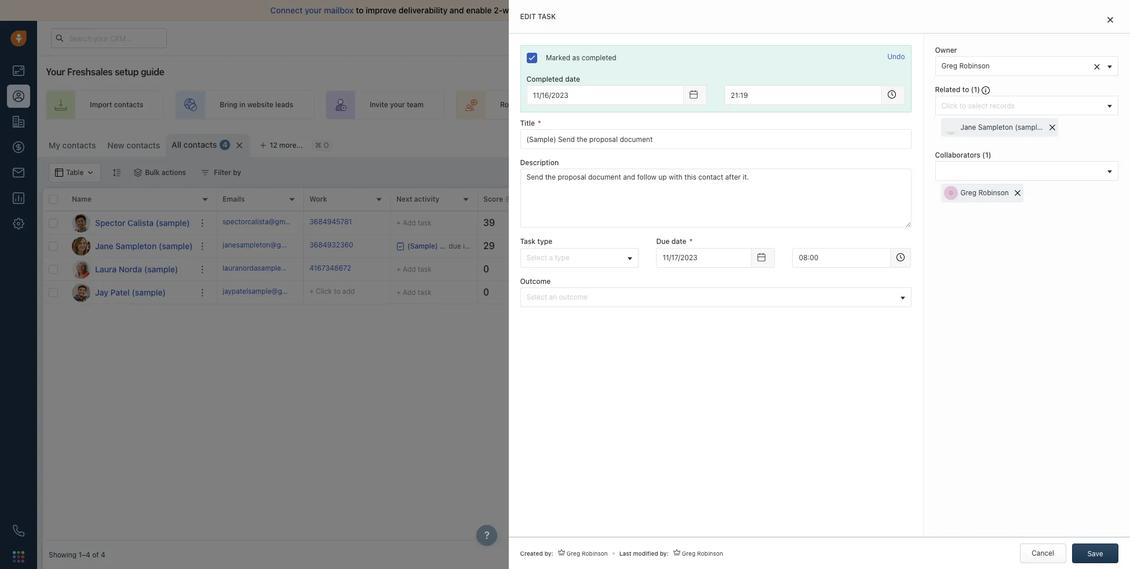Task type: describe. For each thing, give the bounding box(es) containing it.
import for import contacts link
[[90, 101, 112, 109]]

filter by
[[214, 168, 241, 177]]

task
[[520, 237, 536, 246]]

plans
[[938, 33, 956, 42]]

your right invite
[[390, 101, 405, 109]]

+ click to add for acme
[[570, 265, 616, 274]]

0 vertical spatial (
[[971, 85, 974, 94]]

add for jaypatelsample@gmail.com
[[603, 288, 616, 297]]

cancel
[[1032, 549, 1054, 558]]

last
[[619, 550, 632, 557]]

(sample) up acme inc (sample)
[[868, 242, 897, 250]]

up
[[826, 101, 834, 109]]

type inside button
[[555, 253, 569, 262]]

contacts right the all in the top of the page
[[183, 140, 217, 150]]

emails
[[223, 195, 245, 204]]

my contacts
[[49, 140, 96, 150]]

greg robinson left last in the right bottom of the page
[[567, 550, 608, 557]]

to inside × tab panel
[[962, 85, 969, 94]]

import contacts link
[[46, 90, 164, 119]]

close image
[[1108, 16, 1113, 23]]

spector calista (sample)
[[95, 218, 190, 227]]

jay patel (sample)
[[95, 287, 166, 297]]

jay
[[95, 287, 108, 297]]

21
[[866, 34, 873, 41]]

j image for jay patel (sample)
[[72, 283, 90, 302]]

edit task
[[520, 12, 556, 21]]

your for your freshsales setup guide
[[46, 67, 65, 77]]

add deal
[[975, 101, 1005, 109]]

0 horizontal spatial of
[[92, 551, 99, 560]]

container_wx8msf4aqz5i3rn1 image for 0
[[660, 265, 668, 273]]

+ add task for jaypatelsample@gmail.com + click to add
[[396, 288, 432, 296]]

trial
[[829, 34, 841, 41]]

your for your trial ends in 21 days
[[813, 34, 827, 41]]

a
[[549, 253, 553, 262]]

marked as completed
[[546, 53, 616, 62]]

click for janesampleton@gmail.com
[[577, 242, 593, 250]]

sales inside create sales sequence link
[[685, 101, 702, 109]]

(sample) down spector calista (sample) link
[[159, 241, 193, 251]]

create sales sequence link
[[616, 90, 757, 119]]

set
[[813, 101, 824, 109]]

0 vertical spatial )
[[977, 85, 980, 94]]

acme inc (sample) link
[[831, 265, 892, 274]]

press space to select this row. row containing 39
[[217, 212, 1124, 235]]

your right up
[[836, 101, 851, 109]]

qualified for 0
[[757, 265, 786, 274]]

× dialog
[[509, 0, 1130, 569]]

pipeline
[[872, 101, 899, 109]]

qualified for 29
[[757, 242, 786, 250]]

j image for jane sampleton (sample)
[[72, 237, 90, 255]]

bring in website leads link
[[176, 90, 314, 119]]

send email image
[[1015, 33, 1024, 43]]

as
[[572, 53, 580, 62]]

greg robinson right modified
[[682, 550, 723, 557]]

marked
[[546, 53, 570, 62]]

(sample) inside × tab panel
[[1015, 123, 1044, 132]]

Title text field
[[520, 129, 911, 149]]

1 vertical spatial in
[[239, 101, 245, 109]]

greg down owner at the right
[[942, 62, 958, 70]]

save
[[1088, 549, 1103, 558]]

owner
[[935, 46, 957, 54]]

cell for jaypatelsample@gmail.com + click to add
[[912, 281, 1124, 304]]

jaypatelsample@gmail.com
[[223, 287, 312, 296]]

2-
[[494, 5, 503, 15]]

select a type button
[[520, 248, 639, 268]]

widgetz.io (sample) link
[[831, 242, 897, 250]]

phone image
[[13, 525, 24, 537]]

×
[[1094, 59, 1101, 72]]

date for completed date
[[565, 75, 580, 83]]

e corp (sample)
[[831, 288, 884, 297]]

container_wx8msf4aqz5i3rn1 image for 29
[[660, 242, 668, 250]]

grid containing 39
[[43, 187, 1124, 541]]

next activity
[[396, 195, 439, 204]]

1 horizontal spatial 1
[[985, 151, 989, 160]]

press space to select this row. row containing laura norda (sample)
[[43, 258, 217, 281]]

1 horizontal spatial in
[[859, 34, 865, 41]]

related
[[935, 85, 961, 94]]

spectorcalista@gmail.com link
[[223, 217, 309, 229]]

invite your team link
[[326, 90, 445, 119]]

completed
[[581, 53, 616, 62]]

container_wx8msf4aqz5i3rn1 image for filter by 'button' at the top left of page
[[201, 169, 209, 177]]

Search your CRM... text field
[[51, 28, 167, 48]]

cancel button
[[1020, 544, 1066, 563]]

greg robinson up the 'related to ( 1 )'
[[942, 62, 990, 70]]

1 team from the left
[[407, 101, 424, 109]]

my
[[49, 140, 60, 150]]

showing
[[49, 551, 77, 560]]

container_wx8msf4aqz5i3rn1 image for bulk actions button
[[134, 169, 142, 177]]

add for spectorcalista@gmail.com
[[403, 218, 416, 227]]

set up your sales pipeline
[[813, 101, 899, 109]]

3684945781
[[310, 217, 352, 226]]

task inside × tab panel
[[538, 12, 556, 21]]

greg robinson down -- text field
[[671, 288, 719, 297]]

bulk actions
[[145, 168, 186, 177]]

+ click to add for widgetz.io
[[570, 242, 616, 250]]

greg down -- text field
[[671, 288, 687, 297]]

phone element
[[7, 519, 30, 543]]

outcome
[[559, 293, 588, 301]]

press space to select this row. row containing spector calista (sample)
[[43, 212, 217, 235]]

jane sampleton (sample) inside × tab panel
[[961, 123, 1044, 132]]

select an outcome button
[[520, 287, 911, 307]]

jane inside 'press space to select this row.' row
[[95, 241, 113, 251]]

contacts right new
[[127, 140, 160, 150]]

name
[[72, 195, 92, 204]]

2 horizontal spatial container_wx8msf4aqz5i3rn1 image
[[396, 242, 405, 250]]

2 leads from the left
[[522, 101, 540, 109]]

and
[[450, 5, 464, 15]]

1 leads from the left
[[275, 101, 293, 109]]

deal
[[991, 101, 1005, 109]]

created
[[520, 550, 543, 557]]

0 vertical spatial of
[[540, 5, 548, 15]]

29
[[483, 241, 495, 251]]

freshsales
[[67, 67, 113, 77]]

calista
[[128, 218, 154, 227]]

import for 'import contacts' "button"
[[977, 139, 1000, 148]]

0 for jaypatelsample@gmail.com
[[483, 287, 489, 297]]

widgetz.io
[[831, 242, 866, 250]]

invite your team
[[370, 101, 424, 109]]

email
[[550, 5, 570, 15]]

explore plans link
[[905, 31, 963, 45]]

janesampleton@gmail.com link
[[223, 240, 310, 252]]

1 by: from the left
[[545, 550, 553, 557]]

2 team from the left
[[567, 101, 584, 109]]

import contacts button
[[962, 134, 1037, 154]]

invite
[[370, 101, 388, 109]]

conversations.
[[572, 5, 628, 15]]

greg inside 'press space to select this row.' row
[[671, 242, 687, 250]]

created by:
[[520, 550, 553, 557]]

bulk actions button
[[127, 163, 194, 183]]

showing 1–4 of 4
[[49, 551, 105, 560]]

contacts down setup
[[114, 101, 143, 109]]

acme inc (sample)
[[831, 265, 892, 274]]

0 vertical spatial type
[[537, 237, 552, 246]]

more...
[[279, 141, 303, 150]]

(sample) right corp
[[855, 288, 884, 297]]

task for spectorcalista@gmail.com
[[418, 218, 432, 227]]

laura norda (sample) link
[[95, 263, 178, 275]]

e
[[831, 288, 835, 297]]

Start typing the details about the task… text field
[[520, 169, 911, 228]]

sync
[[520, 5, 538, 15]]

by
[[233, 168, 241, 177]]

your left mailbox
[[305, 5, 322, 15]]

greg down collaborators ( 1 )
[[961, 189, 977, 197]]

patel
[[110, 287, 130, 297]]

sampleton inside × tab panel
[[978, 123, 1013, 132]]

add for jaypatelsample@gmail.com
[[403, 288, 416, 296]]

description
[[520, 158, 559, 167]]

add for lauranordasample@gmail.com
[[603, 265, 616, 274]]



Task type: vqa. For each thing, say whether or not it's contained in the screenshot.
THE + CLICK TO ADD corresponding to Acme
yes



Task type: locate. For each thing, give the bounding box(es) containing it.
2 select from the top
[[527, 293, 547, 301]]

0 vertical spatial date
[[565, 75, 580, 83]]

import contacts
[[90, 101, 143, 109], [977, 139, 1031, 148]]

1 horizontal spatial (
[[982, 151, 985, 160]]

) up add deal
[[977, 85, 980, 94]]

import down the your freshsales setup guide
[[90, 101, 112, 109]]

container_wx8msf4aqz5i3rn1 image left bulk
[[134, 169, 142, 177]]

None text field
[[724, 85, 882, 105]]

spector calista (sample) link
[[95, 217, 190, 229]]

4167348672 link
[[310, 263, 351, 275]]

spectorcalista@gmail.com 3684945781
[[223, 217, 352, 226]]

0 vertical spatial jane sampleton (sample)
[[961, 123, 1044, 132]]

j image up l icon
[[72, 237, 90, 255]]

1 vertical spatial sampleton
[[116, 241, 157, 251]]

+ click to add
[[570, 242, 616, 250], [570, 265, 616, 274], [570, 288, 616, 297]]

press space to select this row. row
[[43, 212, 217, 235], [217, 212, 1124, 235], [43, 235, 217, 258], [217, 235, 1124, 258], [43, 258, 217, 281], [217, 258, 1124, 281], [43, 281, 217, 304], [217, 281, 1124, 304]]

2 0 from the top
[[483, 287, 489, 297]]

1 horizontal spatial sales
[[853, 101, 871, 109]]

4 up filter by
[[223, 141, 227, 149]]

0 vertical spatial qualified
[[757, 242, 786, 250]]

1 vertical spatial + click to add
[[570, 265, 616, 274]]

0 for lauranordasample@gmail.com
[[483, 264, 489, 274]]

click right task type
[[577, 242, 593, 250]]

website
[[247, 101, 273, 109]]

enable
[[466, 5, 492, 15]]

click
[[577, 242, 593, 250], [577, 265, 593, 274], [316, 287, 332, 296], [577, 288, 593, 297]]

2 qualified from the top
[[757, 265, 786, 274]]

1 horizontal spatial container_wx8msf4aqz5i3rn1 image
[[201, 169, 209, 177]]

row group
[[43, 212, 217, 304], [217, 212, 1124, 304]]

press space to select this row. row containing jane sampleton (sample)
[[43, 235, 217, 258]]

set up your sales pipeline link
[[769, 90, 920, 119]]

leads right website
[[275, 101, 293, 109]]

contacts down click to select records search box
[[1002, 139, 1031, 148]]

new contacts button
[[102, 134, 166, 157], [107, 140, 160, 150]]

0 vertical spatial j image
[[72, 237, 90, 255]]

0 horizontal spatial 1
[[974, 85, 977, 94]]

1 qualified from the top
[[757, 242, 786, 250]]

1 + add task from the top
[[396, 218, 432, 227]]

1 vertical spatial qualified
[[757, 265, 786, 274]]

0 vertical spatial 1
[[974, 85, 977, 94]]

create sales sequence
[[660, 101, 736, 109]]

customize
[[894, 139, 930, 148]]

0 horizontal spatial sampleton
[[116, 241, 157, 251]]

select left a
[[527, 253, 547, 262]]

import contacts down deal at the top right
[[977, 139, 1031, 148]]

in
[[859, 34, 865, 41], [239, 101, 245, 109]]

1 horizontal spatial )
[[989, 151, 991, 160]]

inc
[[851, 265, 861, 274]]

explore
[[911, 33, 936, 42]]

12 more... button
[[254, 137, 309, 154]]

of right 1–4
[[92, 551, 99, 560]]

container_wx8msf4aqz5i3rn1 image down next
[[396, 242, 405, 250]]

date
[[565, 75, 580, 83], [672, 237, 687, 246]]

add inside 'press space to select this row.' row
[[403, 218, 416, 227]]

your left trial
[[813, 34, 827, 41]]

1 vertical spatial 4
[[101, 551, 105, 560]]

greg robinson inside 'press space to select this row.' row
[[671, 242, 719, 250]]

0 horizontal spatial jane sampleton (sample)
[[95, 241, 193, 251]]

0 horizontal spatial (
[[971, 85, 974, 94]]

1 sales from the left
[[685, 101, 702, 109]]

select for select an outcome
[[527, 293, 547, 301]]

1 vertical spatial )
[[989, 151, 991, 160]]

row group containing 39
[[217, 212, 1124, 304]]

import contacts for import contacts link
[[90, 101, 143, 109]]

select for select a type
[[527, 253, 547, 262]]

due date
[[656, 237, 687, 246]]

(sample) right calista
[[156, 218, 190, 227]]

0 horizontal spatial team
[[407, 101, 424, 109]]

contacts right my on the top of the page
[[62, 140, 96, 150]]

press space to select this row. row containing 29
[[217, 235, 1124, 258]]

0 vertical spatial import contacts
[[90, 101, 143, 109]]

0 horizontal spatial by:
[[545, 550, 553, 557]]

select an outcome
[[527, 293, 588, 301]]

route
[[500, 101, 520, 109]]

0 horizontal spatial date
[[565, 75, 580, 83]]

2 j image from the top
[[72, 283, 90, 302]]

sales right "create"
[[685, 101, 702, 109]]

container_wx8msf4aqz5i3rn1 image left "filter"
[[201, 169, 209, 177]]

cell
[[912, 212, 1124, 234], [912, 235, 1124, 257], [912, 258, 1124, 281], [912, 281, 1124, 304]]

1 0 from the top
[[483, 264, 489, 274]]

⌘
[[315, 141, 322, 150]]

edit
[[520, 12, 536, 21]]

2 + add task from the top
[[396, 265, 432, 273]]

greg robinson
[[942, 62, 990, 70], [961, 189, 1009, 197], [671, 242, 719, 250], [671, 265, 719, 274], [671, 288, 719, 297], [567, 550, 608, 557], [682, 550, 723, 557]]

row group containing spector calista (sample)
[[43, 212, 217, 304]]

0 horizontal spatial sales
[[685, 101, 702, 109]]

4 cell from the top
[[912, 281, 1124, 304]]

select down outcome
[[527, 293, 547, 301]]

sequence
[[704, 101, 736, 109]]

(sample) down jane sampleton (sample) link
[[144, 264, 178, 274]]

4 inside the all contacts 4
[[223, 141, 227, 149]]

name row
[[43, 188, 217, 212]]

modified
[[633, 550, 658, 557]]

1 vertical spatial your
[[46, 67, 65, 77]]

add inside 'press space to select this row.' row
[[603, 242, 616, 250]]

(sample) down click to select records search box
[[1015, 123, 1044, 132]]

save button
[[1072, 544, 1119, 563]]

1 horizontal spatial by:
[[660, 550, 669, 557]]

sales inside set up your sales pipeline link
[[853, 101, 871, 109]]

greg right due
[[671, 242, 687, 250]]

sampleton up laura norda (sample)
[[116, 241, 157, 251]]

sampleton up 'import contacts' "button"
[[978, 123, 1013, 132]]

0 vertical spatial jane
[[961, 123, 976, 132]]

leads up title
[[522, 101, 540, 109]]

1 vertical spatial j image
[[72, 283, 90, 302]]

grid
[[43, 187, 1124, 541]]

3 + click to add from the top
[[570, 288, 616, 297]]

( right related
[[971, 85, 974, 94]]

new contacts
[[107, 140, 160, 150]]

greg robinson down collaborators ( 1 )
[[961, 189, 1009, 197]]

sampleton
[[978, 123, 1013, 132], [116, 241, 157, 251]]

in right the bring at the left top
[[239, 101, 245, 109]]

greg robinson up select an outcome button
[[671, 265, 719, 274]]

filter by button
[[194, 163, 249, 183]]

create
[[660, 101, 683, 109]]

+ add task for spectorcalista@gmail.com 3684945781
[[396, 218, 432, 227]]

1 horizontal spatial of
[[540, 5, 548, 15]]

2 row group from the left
[[217, 212, 1124, 304]]

date down as
[[565, 75, 580, 83]]

import contacts down setup
[[90, 101, 143, 109]]

1 horizontal spatial your
[[813, 34, 827, 41]]

0 horizontal spatial type
[[537, 237, 552, 246]]

by: right modified
[[660, 550, 669, 557]]

1 horizontal spatial import contacts
[[977, 139, 1031, 148]]

jaypatelsample@gmail.com link
[[223, 286, 312, 299]]

jane up laura at the left top
[[95, 241, 113, 251]]

table
[[932, 139, 948, 148]]

collaborators ( 1 )
[[935, 151, 991, 160]]

select
[[527, 253, 547, 262], [527, 293, 547, 301]]

add for lauranordasample@gmail.com
[[403, 265, 416, 273]]

1 vertical spatial (
[[982, 151, 985, 160]]

1 horizontal spatial jane sampleton (sample)
[[961, 123, 1044, 132]]

1 vertical spatial select
[[527, 293, 547, 301]]

bulk
[[145, 168, 160, 177]]

1 vertical spatial type
[[555, 253, 569, 262]]

j image left 'jay'
[[72, 283, 90, 302]]

jane sampleton (sample) up 'import contacts' "button"
[[961, 123, 1044, 132]]

import up collaborators ( 1 )
[[977, 139, 1000, 148]]

jane sampleton (sample) inside 'press space to select this row.' row
[[95, 241, 193, 251]]

select inside select an outcome button
[[527, 293, 547, 301]]

3684932360
[[310, 240, 353, 249]]

click for lauranordasample@gmail.com
[[577, 265, 593, 274]]

-- text field
[[656, 248, 752, 268]]

0 vertical spatial 0
[[483, 264, 489, 274]]

route leads to your team
[[500, 101, 584, 109]]

improve
[[366, 5, 396, 15]]

1 vertical spatial date
[[672, 237, 687, 246]]

( right collaborators
[[982, 151, 985, 160]]

import contacts inside "button"
[[977, 139, 1031, 148]]

task for lauranordasample@gmail.com
[[418, 265, 432, 273]]

l image
[[72, 260, 90, 278]]

sales left pipeline
[[853, 101, 871, 109]]

(sample) right 'inc'
[[863, 265, 892, 274]]

0 vertical spatial import
[[90, 101, 112, 109]]

all contacts 4
[[172, 140, 227, 150]]

1 vertical spatial import
[[977, 139, 1000, 148]]

None text field
[[793, 248, 891, 268]]

greg right modified
[[682, 550, 696, 557]]

jane inside × tab panel
[[961, 123, 976, 132]]

Click to select records search field
[[939, 100, 1104, 112]]

of right sync
[[540, 5, 548, 15]]

0 vertical spatial 4
[[223, 141, 227, 149]]

(sample)
[[1015, 123, 1044, 132], [156, 218, 190, 227], [159, 241, 193, 251], [868, 242, 897, 250], [144, 264, 178, 274], [863, 265, 892, 274], [132, 287, 166, 297], [855, 288, 884, 297]]

date right due
[[672, 237, 687, 246]]

s image
[[72, 214, 90, 232]]

container_wx8msf4aqz5i3rn1 image inside bulk actions button
[[134, 169, 142, 177]]

1 horizontal spatial team
[[567, 101, 584, 109]]

0 vertical spatial + add task
[[396, 218, 432, 227]]

team down completed date
[[567, 101, 584, 109]]

activity
[[414, 195, 439, 204]]

filter
[[214, 168, 231, 177]]

click down 4167348672 link
[[316, 287, 332, 296]]

0 vertical spatial + click to add
[[570, 242, 616, 250]]

jay patel (sample) link
[[95, 287, 166, 298]]

0 vertical spatial select
[[527, 253, 547, 262]]

robinson
[[959, 62, 990, 70], [979, 189, 1009, 197], [689, 242, 719, 250], [689, 265, 719, 274], [689, 288, 719, 297], [582, 550, 608, 557], [697, 550, 723, 557]]

0 horizontal spatial in
[[239, 101, 245, 109]]

last modified by:
[[619, 550, 669, 557]]

1 select from the top
[[527, 253, 547, 262]]

1 horizontal spatial leads
[[522, 101, 540, 109]]

select inside 'select a type' button
[[527, 253, 547, 262]]

team right invite
[[407, 101, 424, 109]]

j image
[[72, 237, 90, 255], [72, 283, 90, 302]]

connect your mailbox link
[[270, 5, 356, 15]]

type up select a type
[[537, 237, 552, 246]]

) right collaborators
[[989, 151, 991, 160]]

1 horizontal spatial import
[[977, 139, 1000, 148]]

outcome
[[520, 277, 551, 285]]

0 horizontal spatial container_wx8msf4aqz5i3rn1 image
[[134, 169, 142, 177]]

1 vertical spatial 0
[[483, 287, 489, 297]]

click up outcome
[[577, 265, 593, 274]]

your left freshsales
[[46, 67, 65, 77]]

12
[[270, 141, 277, 150]]

1 vertical spatial import contacts
[[977, 139, 1031, 148]]

lauranordasample@gmail.com
[[223, 264, 321, 272]]

1 row group from the left
[[43, 212, 217, 304]]

4 right 1–4
[[101, 551, 105, 560]]

0 horizontal spatial )
[[977, 85, 980, 94]]

1 horizontal spatial type
[[555, 253, 569, 262]]

cell for spectorcalista@gmail.com 3684945781
[[912, 212, 1124, 234]]

your down completed date
[[550, 101, 565, 109]]

4167348672
[[310, 264, 351, 272]]

bring
[[220, 101, 238, 109]]

container_wx8msf4aqz5i3rn1 image
[[134, 169, 142, 177], [201, 169, 209, 177], [396, 242, 405, 250]]

cell for janesampleton@gmail.com 3684932360
[[912, 235, 1124, 257]]

widgetz.io (sample)
[[831, 242, 897, 250]]

1
[[974, 85, 977, 94], [985, 151, 989, 160]]

1 vertical spatial of
[[92, 551, 99, 560]]

add
[[975, 101, 989, 109], [403, 218, 416, 227], [403, 265, 416, 273], [403, 288, 416, 296]]

completed
[[527, 75, 563, 83]]

0 vertical spatial your
[[813, 34, 827, 41]]

1 vertical spatial 1
[[985, 151, 989, 160]]

contacts inside "button"
[[1002, 139, 1031, 148]]

add for janesampleton@gmail.com
[[603, 242, 616, 250]]

all
[[172, 140, 181, 150]]

greg right the created by:
[[567, 550, 580, 557]]

1 cell from the top
[[912, 212, 1124, 234]]

3 cell from the top
[[912, 258, 1124, 281]]

sampleton inside jane sampleton (sample) link
[[116, 241, 157, 251]]

2 vertical spatial + add task
[[396, 288, 432, 296]]

due
[[656, 237, 670, 246]]

leads
[[275, 101, 293, 109], [522, 101, 540, 109]]

click for jaypatelsample@gmail.com
[[577, 288, 593, 297]]

new
[[107, 140, 124, 150]]

1 horizontal spatial date
[[672, 237, 687, 246]]

× tab panel
[[509, 0, 1130, 569]]

date for due date
[[672, 237, 687, 246]]

connect your mailbox to improve deliverability and enable 2-way sync of email conversations.
[[270, 5, 628, 15]]

task for jaypatelsample@gmail.com
[[418, 288, 432, 296]]

0 horizontal spatial import contacts
[[90, 101, 143, 109]]

way
[[503, 5, 518, 15]]

by: right created
[[545, 550, 553, 557]]

laura
[[95, 264, 117, 274]]

import contacts for 'import contacts' "button"
[[977, 139, 1031, 148]]

0 horizontal spatial jane
[[95, 241, 113, 251]]

1 horizontal spatial jane
[[961, 123, 976, 132]]

1 vertical spatial container_wx8msf4aqz5i3rn1 image
[[660, 265, 668, 273]]

bring in website leads
[[220, 101, 293, 109]]

type right a
[[555, 253, 569, 262]]

actions
[[162, 168, 186, 177]]

1–4
[[79, 551, 90, 560]]

greg robinson right due
[[671, 242, 719, 250]]

2 vertical spatial + click to add
[[570, 288, 616, 297]]

click right an
[[577, 288, 593, 297]]

(sample) down laura norda (sample) link
[[132, 287, 166, 297]]

freshworks switcher image
[[13, 551, 24, 563]]

0 horizontal spatial 4
[[101, 551, 105, 560]]

add
[[603, 242, 616, 250], [603, 265, 616, 274], [342, 287, 355, 296], [603, 288, 616, 297]]

2 + click to add from the top
[[570, 265, 616, 274]]

greg down due date
[[671, 265, 687, 274]]

container_wx8msf4aqz5i3rn1 image inside filter by 'button'
[[201, 169, 209, 177]]

in left 21
[[859, 34, 865, 41]]

what's new image
[[1046, 35, 1054, 43]]

0 horizontal spatial your
[[46, 67, 65, 77]]

1 vertical spatial jane sampleton (sample)
[[95, 241, 193, 251]]

1 container_wx8msf4aqz5i3rn1 image from the top
[[660, 242, 668, 250]]

import inside "button"
[[977, 139, 1000, 148]]

type
[[537, 237, 552, 246], [555, 253, 569, 262]]

explore plans
[[911, 33, 956, 42]]

lauranordasample@gmail.com link
[[223, 263, 321, 275]]

0 vertical spatial container_wx8msf4aqz5i3rn1 image
[[660, 242, 668, 250]]

1 + click to add from the top
[[570, 242, 616, 250]]

days
[[875, 34, 889, 41]]

2 cell from the top
[[912, 235, 1124, 257]]

2 container_wx8msf4aqz5i3rn1 image from the top
[[660, 265, 668, 273]]

1 right collaborators
[[985, 151, 989, 160]]

1 horizontal spatial 4
[[223, 141, 227, 149]]

spector
[[95, 218, 125, 227]]

0 horizontal spatial import
[[90, 101, 112, 109]]

task inside 'press space to select this row.' row
[[418, 218, 432, 227]]

jane sampleton (sample) down spector calista (sample) link
[[95, 241, 193, 251]]

-- text field
[[527, 85, 684, 105]]

12 more...
[[270, 141, 303, 150]]

press space to select this row. row containing jay patel (sample)
[[43, 281, 217, 304]]

collaborators
[[935, 151, 981, 160]]

1 up add deal
[[974, 85, 977, 94]]

0 vertical spatial sampleton
[[978, 123, 1013, 132]]

3 + add task from the top
[[396, 288, 432, 296]]

1 horizontal spatial sampleton
[[978, 123, 1013, 132]]

jane sampleton (sample)
[[961, 123, 1044, 132], [95, 241, 193, 251]]

1 vertical spatial + add task
[[396, 265, 432, 273]]

1 vertical spatial jane
[[95, 241, 113, 251]]

jane down "add deal" link
[[961, 123, 976, 132]]

)
[[977, 85, 980, 94], [989, 151, 991, 160]]

3684932360 link
[[310, 240, 353, 252]]

2 by: from the left
[[660, 550, 669, 557]]

2 sales from the left
[[853, 101, 871, 109]]

1 j image from the top
[[72, 237, 90, 255]]

0 horizontal spatial leads
[[275, 101, 293, 109]]

container_wx8msf4aqz5i3rn1 image
[[660, 242, 668, 250], [660, 265, 668, 273]]

score
[[483, 195, 503, 204]]

0 vertical spatial in
[[859, 34, 865, 41]]



